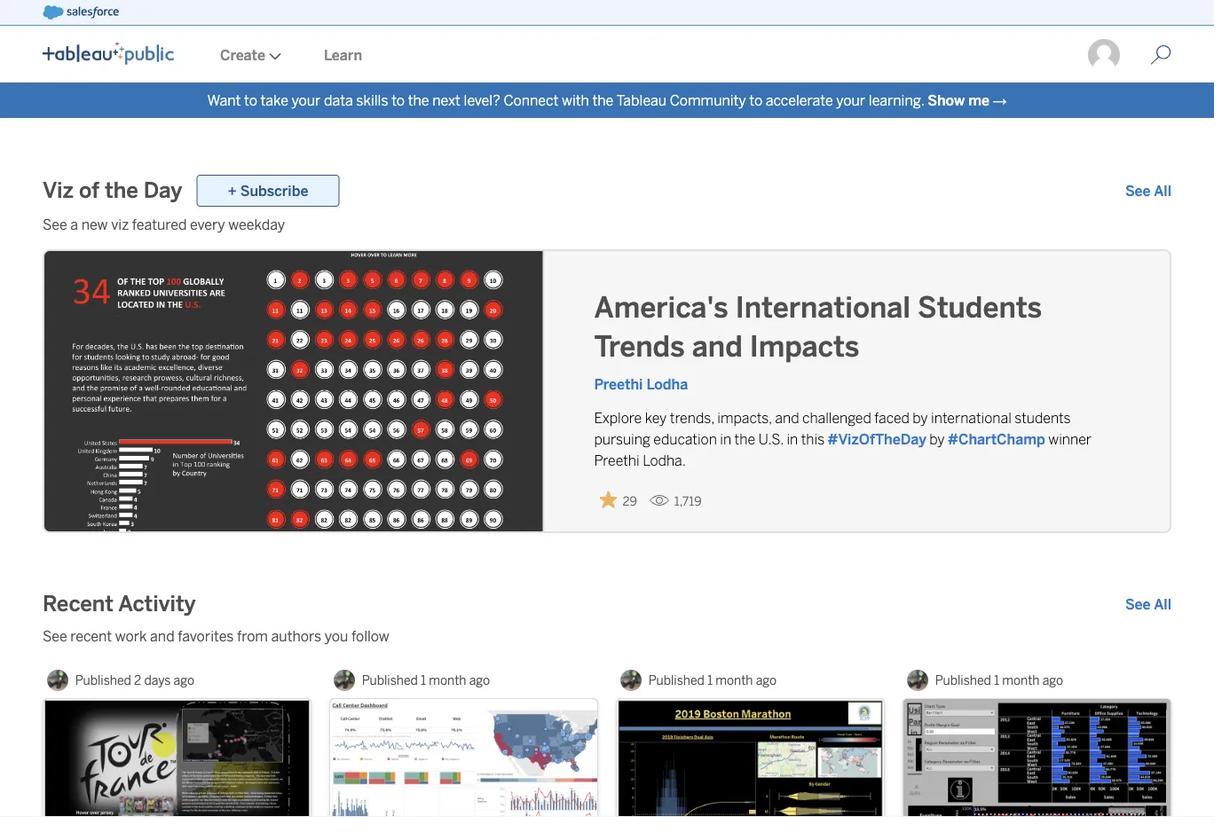 Task type: describe. For each thing, give the bounding box(es) containing it.
skills
[[356, 92, 389, 109]]

trends
[[595, 330, 685, 364]]

see for the see all recent activity element
[[1126, 596, 1152, 613]]

accelerate
[[766, 92, 834, 109]]

published for rafael guevara jr icon for 1st workbook thumbnail from right
[[936, 674, 992, 688]]

rafael guevara jr image for 3rd workbook thumbnail from right
[[334, 671, 355, 692]]

challenged
[[803, 410, 872, 427]]

see all for see all viz of the day element
[[1126, 183, 1172, 199]]

subscribe
[[240, 183, 309, 199]]

trends,
[[670, 410, 715, 427]]

america's international students trends and impacts
[[595, 291, 1043, 364]]

impacts
[[750, 330, 860, 364]]

published for rafael guevara jr icon associated with first workbook thumbnail from the left
[[75, 674, 131, 688]]

preethi lodha
[[595, 376, 689, 393]]

new
[[81, 216, 108, 233]]

1 ago from the left
[[174, 674, 194, 688]]

impacts,
[[718, 410, 773, 427]]

connect
[[504, 92, 559, 109]]

#chartchamp
[[949, 431, 1046, 448]]

published for 3rd workbook thumbnail from right's rafael guevara jr icon
[[362, 674, 418, 688]]

1 workbook thumbnail image from the left
[[44, 700, 311, 818]]

tableau
[[617, 92, 667, 109]]

want
[[207, 92, 241, 109]]

4 ago from the left
[[1043, 674, 1064, 688]]

recent
[[70, 628, 112, 645]]

2 vertical spatial and
[[150, 628, 175, 645]]

2 your from the left
[[837, 92, 866, 109]]

data
[[324, 92, 353, 109]]

winner
[[1049, 431, 1092, 448]]

2 in from the left
[[787, 431, 799, 448]]

1,719
[[675, 495, 702, 509]]

1 to from the left
[[244, 92, 257, 109]]

1 month from the left
[[429, 674, 467, 688]]

work
[[115, 628, 147, 645]]

me
[[969, 92, 990, 109]]

#vizoftheday link
[[828, 431, 927, 448]]

and for impacts,
[[776, 410, 800, 427]]

see all for the see all recent activity element
[[1126, 596, 1172, 613]]

1 for rafael guevara jr icon for 1st workbook thumbnail from right
[[995, 674, 1000, 688]]

all for the see all recent activity element
[[1155, 596, 1172, 613]]

+ subscribe button
[[197, 175, 340, 207]]

students
[[918, 291, 1043, 325]]

see all viz of the day element
[[1126, 180, 1172, 202]]

3 ago from the left
[[756, 674, 777, 688]]

create
[[220, 47, 266, 64]]

29
[[623, 495, 638, 509]]

next
[[433, 92, 461, 109]]

this
[[802, 431, 825, 448]]

go to search image
[[1130, 44, 1194, 66]]

1,719 views element
[[643, 488, 709, 516]]

rafael guevara jr image for 1st workbook thumbnail from right
[[907, 671, 929, 692]]

#vizoftheday
[[828, 431, 927, 448]]

1 vertical spatial by
[[930, 431, 946, 448]]

2 workbook thumbnail image from the left
[[330, 700, 598, 818]]

tara.schultz image
[[1087, 37, 1123, 73]]

see a new viz featured every weekday element
[[43, 214, 1172, 235]]

of
[[79, 178, 99, 203]]

international
[[736, 291, 911, 325]]

preethi lodha link
[[595, 376, 689, 393]]

all for see all viz of the day element
[[1155, 183, 1172, 199]]

every
[[190, 216, 225, 233]]

weekday
[[229, 216, 285, 233]]

learn link
[[303, 28, 384, 83]]

recent activity heading
[[43, 591, 196, 619]]

3 published 1 month ago from the left
[[936, 674, 1064, 688]]

1 for 3rd workbook thumbnail from right's rafael guevara jr icon
[[421, 674, 426, 688]]

recent
[[43, 592, 114, 617]]



Task type: vqa. For each thing, say whether or not it's contained in the screenshot.
'new'
yes



Task type: locate. For each thing, give the bounding box(es) containing it.
learn
[[324, 47, 362, 64]]

2 see all link from the top
[[1126, 594, 1172, 615]]

2 horizontal spatial and
[[776, 410, 800, 427]]

2 published 1 month ago from the left
[[649, 674, 777, 688]]

and down america's
[[693, 330, 743, 364]]

see for see a new viz featured every weekday element
[[43, 216, 67, 233]]

1 horizontal spatial and
[[693, 330, 743, 364]]

favorites
[[178, 628, 234, 645]]

0 horizontal spatial month
[[429, 674, 467, 688]]

see all recent activity element
[[1126, 594, 1172, 615]]

explore key trends, impacts, and challenged faced by international students pursuing education in the u.s. in this #vizoftheday by #chartchamp winner preethi lodha.
[[595, 410, 1092, 469]]

see for see all viz of the day element
[[1126, 183, 1152, 199]]

3 published from the left
[[649, 674, 705, 688]]

2 horizontal spatial month
[[1003, 674, 1040, 688]]

show me link
[[928, 92, 990, 109]]

the right with
[[593, 92, 614, 109]]

1 published 1 month ago from the left
[[362, 674, 490, 688]]

0 vertical spatial by
[[913, 410, 929, 427]]

ago
[[174, 674, 194, 688], [469, 674, 490, 688], [756, 674, 777, 688], [1043, 674, 1064, 688]]

0 horizontal spatial your
[[292, 92, 321, 109]]

day
[[144, 178, 182, 203]]

1 horizontal spatial published 1 month ago
[[649, 674, 777, 688]]

1 in from the left
[[721, 431, 732, 448]]

rafael guevara jr image
[[621, 671, 642, 692]]

the inside 'explore key trends, impacts, and challenged faced by international students pursuing education in the u.s. in this #vizoftheday by #chartchamp winner preethi lodha.'
[[735, 431, 756, 448]]

0 vertical spatial and
[[693, 330, 743, 364]]

1 horizontal spatial to
[[392, 92, 405, 109]]

→
[[993, 92, 1008, 109]]

3 month from the left
[[1003, 674, 1040, 688]]

key
[[645, 410, 667, 427]]

to right the skills
[[392, 92, 405, 109]]

the left next
[[408, 92, 429, 109]]

Remove Favorite button
[[595, 486, 643, 515]]

1 rafael guevara jr image from the left
[[47, 671, 68, 692]]

from
[[237, 628, 268, 645]]

1 horizontal spatial 1
[[708, 674, 713, 688]]

2 month from the left
[[716, 674, 754, 688]]

0 vertical spatial preethi
[[595, 376, 643, 393]]

3 to from the left
[[750, 92, 763, 109]]

and
[[693, 330, 743, 364], [776, 410, 800, 427], [150, 628, 175, 645]]

published 2 days ago
[[75, 674, 194, 688]]

want to take your data skills to the next level? connect with the tableau community to accelerate your learning. show me →
[[207, 92, 1008, 109]]

1 horizontal spatial in
[[787, 431, 799, 448]]

by down international
[[930, 431, 946, 448]]

a
[[70, 216, 78, 233]]

0 vertical spatial see all link
[[1126, 180, 1172, 202]]

international
[[932, 410, 1012, 427]]

activity
[[118, 592, 196, 617]]

follow
[[352, 628, 390, 645]]

to left take
[[244, 92, 257, 109]]

preethi up explore at the bottom of the page
[[595, 376, 643, 393]]

show
[[928, 92, 966, 109]]

1 preethi from the top
[[595, 376, 643, 393]]

your left learning. at top
[[837, 92, 866, 109]]

1 vertical spatial and
[[776, 410, 800, 427]]

month
[[429, 674, 467, 688], [716, 674, 754, 688], [1003, 674, 1040, 688]]

1
[[421, 674, 426, 688], [708, 674, 713, 688], [995, 674, 1000, 688]]

education
[[654, 431, 718, 448]]

and up u.s.
[[776, 410, 800, 427]]

0 vertical spatial see all
[[1126, 183, 1172, 199]]

rafael guevara jr image for first workbook thumbnail from the left
[[47, 671, 68, 692]]

1 1 from the left
[[421, 674, 426, 688]]

featured
[[132, 216, 187, 233]]

create button
[[199, 28, 303, 83]]

+
[[228, 183, 237, 199]]

the right of
[[105, 178, 138, 203]]

preethi inside 'explore key trends, impacts, and challenged faced by international students pursuing education in the u.s. in this #vizoftheday by #chartchamp winner preethi lodha.'
[[595, 453, 640, 469]]

1 vertical spatial see all link
[[1126, 594, 1172, 615]]

level?
[[464, 92, 501, 109]]

the
[[408, 92, 429, 109], [593, 92, 614, 109], [105, 178, 138, 203], [735, 431, 756, 448]]

and inside the america's international students trends and impacts
[[693, 330, 743, 364]]

2 rafael guevara jr image from the left
[[334, 671, 355, 692]]

recent activity
[[43, 592, 196, 617]]

u.s.
[[759, 431, 784, 448]]

preethi
[[595, 376, 643, 393], [595, 453, 640, 469]]

see all link
[[1126, 180, 1172, 202], [1126, 594, 1172, 615]]

published for rafael guevara jr image
[[649, 674, 705, 688]]

in down impacts,
[[721, 431, 732, 448]]

see
[[1126, 183, 1152, 199], [43, 216, 67, 233], [1126, 596, 1152, 613], [43, 628, 67, 645]]

america's
[[595, 291, 729, 325]]

0 horizontal spatial 1
[[421, 674, 426, 688]]

in left this
[[787, 431, 799, 448]]

viz
[[111, 216, 129, 233]]

2 horizontal spatial published 1 month ago
[[936, 674, 1064, 688]]

your
[[292, 92, 321, 109], [837, 92, 866, 109]]

3 rafael guevara jr image from the left
[[907, 671, 929, 692]]

days
[[144, 674, 171, 688]]

1 for rafael guevara jr image
[[708, 674, 713, 688]]

all
[[1155, 183, 1172, 199], [1155, 596, 1172, 613]]

see all
[[1126, 183, 1172, 199], [1126, 596, 1172, 613]]

lodha
[[647, 376, 689, 393]]

by right faced
[[913, 410, 929, 427]]

2 see all from the top
[[1126, 596, 1172, 613]]

2 all from the top
[[1155, 596, 1172, 613]]

3 workbook thumbnail image from the left
[[617, 700, 885, 818]]

2 horizontal spatial 1
[[995, 674, 1000, 688]]

2 to from the left
[[392, 92, 405, 109]]

take
[[261, 92, 289, 109]]

see recent work and favorites from authors you follow
[[43, 628, 390, 645]]

1 your from the left
[[292, 92, 321, 109]]

#chartchamp link
[[949, 431, 1046, 448]]

authors
[[271, 628, 322, 645]]

1 horizontal spatial month
[[716, 674, 754, 688]]

1 vertical spatial preethi
[[595, 453, 640, 469]]

workbook thumbnail image
[[44, 700, 311, 818], [330, 700, 598, 818], [617, 700, 885, 818], [904, 700, 1171, 818]]

0 horizontal spatial to
[[244, 92, 257, 109]]

logo image
[[43, 42, 174, 65]]

see a new viz featured every weekday
[[43, 216, 285, 233]]

published
[[75, 674, 131, 688], [362, 674, 418, 688], [649, 674, 705, 688], [936, 674, 992, 688]]

with
[[562, 92, 590, 109]]

1 horizontal spatial by
[[930, 431, 946, 448]]

viz of the day heading
[[43, 177, 182, 205]]

viz of the day
[[43, 178, 182, 203]]

2
[[134, 674, 141, 688]]

4 workbook thumbnail image from the left
[[904, 700, 1171, 818]]

pursuing
[[595, 431, 651, 448]]

and inside 'explore key trends, impacts, and challenged faced by international students pursuing education in the u.s. in this #vizoftheday by #chartchamp winner preethi lodha.'
[[776, 410, 800, 427]]

lodha.
[[643, 453, 687, 469]]

2 ago from the left
[[469, 674, 490, 688]]

1 all from the top
[[1155, 183, 1172, 199]]

faced
[[875, 410, 910, 427]]

1 vertical spatial see all
[[1126, 596, 1172, 613]]

by
[[913, 410, 929, 427], [930, 431, 946, 448]]

viz
[[43, 178, 74, 203]]

the down impacts,
[[735, 431, 756, 448]]

explore
[[595, 410, 642, 427]]

published 1 month ago
[[362, 674, 490, 688], [649, 674, 777, 688], [936, 674, 1064, 688]]

see recent work and favorites from authors you follow element
[[43, 626, 1172, 647]]

4 published from the left
[[936, 674, 992, 688]]

salesforce logo image
[[43, 5, 119, 20]]

to
[[244, 92, 257, 109], [392, 92, 405, 109], [750, 92, 763, 109]]

3 1 from the left
[[995, 674, 1000, 688]]

0 vertical spatial all
[[1155, 183, 1172, 199]]

2 horizontal spatial rafael guevara jr image
[[907, 671, 929, 692]]

2 1 from the left
[[708, 674, 713, 688]]

see for see recent work and favorites from authors you follow element
[[43, 628, 67, 645]]

2 horizontal spatial to
[[750, 92, 763, 109]]

preethi down pursuing
[[595, 453, 640, 469]]

and for trends
[[693, 330, 743, 364]]

america's international students trends and impacts link
[[595, 289, 1121, 367]]

your right take
[[292, 92, 321, 109]]

in
[[721, 431, 732, 448], [787, 431, 799, 448]]

1 published from the left
[[75, 674, 131, 688]]

learning.
[[869, 92, 925, 109]]

+ subscribe
[[228, 183, 309, 199]]

1 vertical spatial all
[[1155, 596, 1172, 613]]

2 preethi from the top
[[595, 453, 640, 469]]

1 see all from the top
[[1126, 183, 1172, 199]]

the inside heading
[[105, 178, 138, 203]]

0 horizontal spatial and
[[150, 628, 175, 645]]

0 horizontal spatial rafael guevara jr image
[[47, 671, 68, 692]]

1 see all link from the top
[[1126, 180, 1172, 202]]

1 horizontal spatial rafael guevara jr image
[[334, 671, 355, 692]]

0 horizontal spatial published 1 month ago
[[362, 674, 490, 688]]

0 horizontal spatial in
[[721, 431, 732, 448]]

community
[[670, 92, 747, 109]]

students
[[1015, 410, 1072, 427]]

rafael guevara jr image
[[47, 671, 68, 692], [334, 671, 355, 692], [907, 671, 929, 692]]

1 horizontal spatial your
[[837, 92, 866, 109]]

you
[[325, 628, 348, 645]]

and right work
[[150, 628, 175, 645]]

2 published from the left
[[362, 674, 418, 688]]

0 horizontal spatial by
[[913, 410, 929, 427]]

to left accelerate
[[750, 92, 763, 109]]



